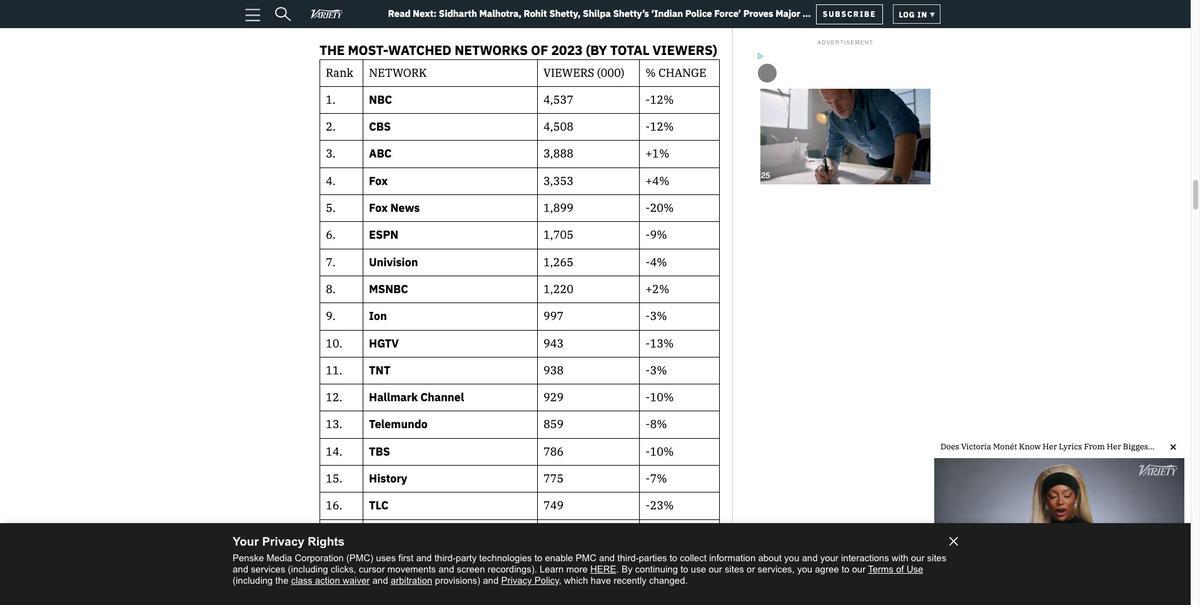 Task type: describe. For each thing, give the bounding box(es) containing it.
the
[[276, 576, 289, 586]]

information
[[710, 553, 756, 564]]

1 horizontal spatial our
[[853, 564, 866, 575]]

2 third- from the left
[[618, 553, 639, 564]]

+1%
[[646, 147, 670, 161]]

hgtv
[[369, 336, 402, 351]]

your
[[821, 553, 839, 564]]

9%
[[650, 228, 667, 242]]

and up provisions)
[[439, 564, 454, 575]]

of
[[897, 564, 905, 575]]

8%
[[650, 418, 667, 432]]

learn
[[540, 564, 564, 575]]

2019
[[385, 11, 412, 25]]

technologies
[[480, 553, 532, 564]]

-8%
[[646, 418, 667, 432]]

connatix video player application
[[935, 459, 1185, 599]]

which
[[564, 576, 588, 586]]

enable
[[545, 553, 573, 564]]

here
[[591, 564, 617, 575]]

3% for 997
[[650, 309, 667, 324]]

hallmark channel
[[369, 391, 464, 405]]

(including inside penske media corporation (pmc) uses first and third-party technologies to enable pmc and third-parties to collect information about you and your interactions with our sites and services (including clicks, cursor movements and screen recordings). learn more
[[288, 564, 328, 575]]

14%
[[650, 553, 674, 568]]

penske media corporation (pmc) uses first and third-party technologies to enable pmc and third-parties to collect information about you and your interactions with our sites and services (including clicks, cursor movements and screen recordings). learn more
[[233, 553, 947, 575]]

12% for 4,537
[[650, 93, 674, 107]]

- for 702
[[646, 553, 650, 568]]

3% for 938
[[650, 363, 667, 378]]

rights
[[308, 536, 345, 549]]

.
[[617, 564, 619, 575]]

- for 943
[[646, 336, 650, 351]]

media
[[267, 553, 292, 564]]

20%
[[650, 201, 674, 215]]

sites inside here . by continuing to use our sites or services, you agree to our terms of use (including the class action waiver and arbitration provisions) and privacy policy , which have recently changed.
[[725, 564, 745, 575]]

proves
[[744, 8, 774, 20]]

2020
[[352, 11, 379, 25]]

- for 938
[[646, 363, 650, 378]]

police
[[686, 8, 713, 20]]

2018
[[418, 11, 445, 25]]

interactions
[[842, 553, 890, 564]]

-9%
[[646, 228, 667, 242]]

2021
[[320, 11, 347, 25]]

- for 1,899
[[646, 201, 650, 215]]

log in link
[[894, 4, 941, 24]]

biggest
[[1124, 442, 1152, 452]]

2023
[[552, 41, 583, 59]]

use
[[907, 564, 924, 575]]

- for 997
[[646, 309, 650, 324]]

bulletin
[[552, 20, 586, 32]]

'indian
[[652, 8, 683, 20]]

17.
[[326, 526, 343, 540]]

does victoria monét know her lyrics from her biggest songs?
[[941, 442, 1180, 452]]

arbitration
[[391, 576, 433, 586]]

you inside here . by continuing to use our sites or services, you agree to our terms of use (including the class action waiver and arbitration provisions) and privacy policy , which have recently changed.
[[798, 564, 813, 575]]

and down the screen
[[483, 576, 499, 586]]

14.
[[326, 445, 343, 459]]

2 her from the left
[[1107, 442, 1122, 452]]

fox for fox news
[[369, 201, 388, 215]]

have
[[591, 576, 611, 586]]

parties
[[639, 553, 667, 564]]

changed.
[[649, 576, 688, 586]]

collect
[[680, 553, 707, 564]]

class
[[291, 576, 313, 586]]

- for 688
[[646, 580, 650, 595]]

policy
[[535, 576, 559, 586]]

2021 link
[[320, 11, 347, 25]]

fox for fox
[[369, 174, 388, 188]]

1,220
[[544, 282, 574, 297]]

malhotra,
[[480, 8, 522, 20]]

2015. link
[[516, 11, 546, 25]]

lyrics
[[1060, 442, 1083, 452]]

19.
[[326, 580, 343, 595]]

to right agree
[[842, 564, 850, 575]]

12% for 4,508
[[650, 120, 674, 134]]

or
[[747, 564, 756, 575]]

abc
[[369, 147, 392, 161]]

total
[[611, 41, 650, 59]]

702
[[544, 553, 564, 568]]

first
[[399, 553, 414, 564]]

know
[[1020, 442, 1041, 452]]

recordings).
[[488, 564, 537, 575]]

subscribe link
[[816, 4, 884, 24]]

- for 4,508
[[646, 120, 650, 134]]

2017 link
[[450, 11, 477, 25]]

943
[[544, 336, 564, 351]]

read next: sidharth malhotra, rohit shetty, shilpa shetty's 'indian police force' proves major hit for prime video (exclusive) – global bulletin
[[383, 8, 816, 32]]

rohit
[[524, 8, 547, 20]]

read
[[388, 8, 411, 20]]

usa network
[[369, 580, 440, 595]]

ion
[[369, 309, 387, 324]]

-3% for 938
[[646, 363, 667, 378]]

sites inside penske media corporation (pmc) uses first and third-party technologies to enable pmc and third-parties to collect information about you and your interactions with our sites and services (including clicks, cursor movements and screen recordings). learn more
[[928, 553, 947, 564]]

7% for 688
[[650, 580, 667, 595]]

log
[[899, 10, 916, 19]]

penske
[[233, 553, 264, 564]]

5.
[[326, 201, 336, 215]]

discovery channel
[[369, 553, 467, 568]]

espn
[[369, 228, 399, 242]]

(by
[[586, 41, 608, 59]]

univision
[[369, 255, 418, 269]]

by
[[622, 564, 633, 575]]

tbs
[[369, 445, 390, 459]]

4%
[[650, 255, 667, 269]]

4,537
[[544, 93, 574, 107]]



Task type: locate. For each thing, give the bounding box(es) containing it.
- for 786
[[646, 445, 650, 459]]

5 - from the top
[[646, 255, 650, 269]]

1 12% from the top
[[650, 93, 674, 107]]

screen
[[457, 564, 485, 575]]

1 vertical spatial -10%
[[646, 445, 674, 459]]

hallmark
[[369, 391, 418, 405]]

third-
[[435, 553, 456, 564], [618, 553, 639, 564]]

4,508
[[544, 120, 574, 134]]

13 - from the top
[[646, 499, 650, 513]]

our inside penske media corporation (pmc) uses first and third-party technologies to enable pmc and third-parties to collect information about you and your interactions with our sites and services (including clicks, cursor movements and screen recordings). learn more
[[912, 553, 925, 564]]

0 horizontal spatial privacy
[[262, 536, 305, 549]]

-12% for 4,508
[[646, 120, 674, 134]]

1 -3% from the top
[[646, 309, 667, 324]]

- for 775
[[646, 472, 650, 486]]

2019 link
[[385, 11, 412, 25]]

networks
[[455, 41, 528, 59]]

1 vertical spatial you
[[798, 564, 813, 575]]

to left collect
[[670, 553, 678, 564]]

-12% up +1%
[[646, 120, 674, 134]]

victoria
[[962, 442, 992, 452]]

1 vertical spatial sites
[[725, 564, 745, 575]]

-7% for 775
[[646, 472, 667, 486]]

-7%
[[646, 472, 667, 486], [646, 580, 667, 595]]

-23%
[[646, 499, 674, 513]]

8 - from the top
[[646, 363, 650, 378]]

2 7% from the top
[[650, 580, 667, 595]]

- for 1,265
[[646, 255, 650, 269]]

- for 4,537
[[646, 93, 650, 107]]

-7% up -23%
[[646, 472, 667, 486]]

arbitration link
[[391, 576, 433, 586]]

-3% down +2%
[[646, 309, 667, 324]]

11 - from the top
[[646, 445, 650, 459]]

2 -7% from the top
[[646, 580, 667, 595]]

1 7% from the top
[[650, 472, 667, 486]]

2015.
[[516, 11, 546, 25]]

0 horizontal spatial third-
[[435, 553, 456, 564]]

third- up by
[[618, 553, 639, 564]]

1 vertical spatial channel
[[424, 553, 467, 568]]

2 -12% from the top
[[646, 120, 674, 134]]

12 - from the top
[[646, 472, 650, 486]]

859
[[544, 418, 564, 432]]

1 horizontal spatial (including
[[288, 564, 328, 575]]

15 - from the top
[[646, 580, 650, 595]]

with
[[892, 553, 909, 564]]

privacy down recordings).
[[501, 576, 532, 586]]

2020 link
[[352, 11, 379, 25]]

-10% up the 8%
[[646, 391, 674, 405]]

7%
[[650, 472, 667, 486], [650, 580, 667, 595]]

15.
[[326, 472, 343, 486]]

-10% for 786
[[646, 445, 674, 459]]

major
[[776, 8, 801, 20]]

2018 link
[[418, 11, 445, 25]]

her
[[1043, 442, 1058, 452], [1107, 442, 1122, 452]]

third- up provisions)
[[435, 553, 456, 564]]

- for 749
[[646, 499, 650, 513]]

global
[[521, 20, 549, 32]]

1 her from the left
[[1043, 442, 1058, 452]]

-12% down %
[[646, 93, 674, 107]]

corporation
[[295, 553, 344, 564]]

next:
[[413, 8, 437, 20]]

3 - from the top
[[646, 201, 650, 215]]

3% down +2%
[[650, 309, 667, 324]]

(including inside here . by continuing to use our sites or services, you agree to our terms of use (including the class action waiver and arbitration provisions) and privacy policy , which have recently changed.
[[233, 576, 273, 586]]

2 -10% from the top
[[646, 445, 674, 459]]

7% up -23%
[[650, 472, 667, 486]]

prime
[[398, 20, 424, 32]]

and up movements
[[416, 553, 432, 564]]

1 3% from the top
[[650, 309, 667, 324]]

1 fox from the top
[[369, 174, 388, 188]]

0 horizontal spatial (including
[[233, 576, 273, 586]]

% change
[[646, 65, 707, 80]]

12% down %
[[650, 93, 674, 107]]

1 vertical spatial -3%
[[646, 363, 667, 378]]

1 vertical spatial -7%
[[646, 580, 667, 595]]

9 - from the top
[[646, 391, 650, 405]]

cursor
[[359, 564, 385, 575]]

1 - from the top
[[646, 93, 650, 107]]

network
[[394, 580, 440, 595]]

10% for 786
[[650, 445, 674, 459]]

1 -10% from the top
[[646, 391, 674, 405]]

fox left news
[[369, 201, 388, 215]]

viewers (000)
[[544, 65, 625, 80]]

3,888
[[544, 147, 574, 161]]

0 horizontal spatial our
[[709, 564, 723, 575]]

you left agree
[[798, 564, 813, 575]]

1 vertical spatial 7%
[[650, 580, 667, 595]]

- for 929
[[646, 391, 650, 405]]

12% up +1%
[[650, 120, 674, 134]]

our right use
[[709, 564, 723, 575]]

discovery
[[369, 553, 421, 568]]

0 horizontal spatial her
[[1043, 442, 1058, 452]]

0 horizontal spatial sites
[[725, 564, 745, 575]]

3,353
[[544, 174, 574, 188]]

(including up class
[[288, 564, 328, 575]]

0 vertical spatial 10%
[[650, 391, 674, 405]]

1 vertical spatial 12%
[[650, 120, 674, 134]]

here . by continuing to use our sites or services, you agree to our terms of use (including the class action waiver and arbitration provisions) and privacy policy , which have recently changed.
[[233, 564, 924, 586]]

1 -7% from the top
[[646, 472, 667, 486]]

channel right hallmark
[[421, 391, 464, 405]]

-7% for 688
[[646, 580, 667, 595]]

1 third- from the left
[[435, 553, 456, 564]]

2 fox from the top
[[369, 201, 388, 215]]

read next: sidharth malhotra, rohit shetty, shilpa shetty's 'indian police force' proves major hit for prime video (exclusive) – global bulletin link
[[383, 8, 816, 32]]

news
[[391, 201, 420, 215]]

privacy
[[262, 536, 305, 549], [501, 576, 532, 586]]

our up use
[[912, 553, 925, 564]]

pmc
[[576, 553, 597, 564]]

sites right with on the bottom of the page
[[928, 553, 947, 564]]

3% down -13%
[[650, 363, 667, 378]]

to left 702
[[535, 553, 543, 564]]

-10%
[[646, 391, 674, 405], [646, 445, 674, 459]]

shilpa
[[583, 8, 611, 20]]

2 horizontal spatial our
[[912, 553, 925, 564]]

(including down services
[[233, 576, 273, 586]]

-4%
[[646, 255, 667, 269]]

%
[[646, 65, 656, 80]]

terms of use link
[[869, 564, 924, 575]]

continuing
[[635, 564, 678, 575]]

your privacy rights
[[233, 536, 345, 549]]

in
[[918, 10, 928, 19]]

and down penske at the left
[[233, 564, 248, 575]]

14 - from the top
[[646, 553, 650, 568]]

1 vertical spatial 10%
[[650, 445, 674, 459]]

does
[[941, 442, 960, 452]]

8.
[[326, 282, 336, 297]]

-10% down the 8%
[[646, 445, 674, 459]]

services
[[251, 564, 285, 575]]

2 - from the top
[[646, 120, 650, 134]]

songs?
[[1154, 442, 1180, 452]]

her right from
[[1107, 442, 1122, 452]]

class action waiver link
[[291, 576, 370, 586]]

usa
[[369, 580, 392, 595]]

0 vertical spatial -12%
[[646, 93, 674, 107]]

you inside penske media corporation (pmc) uses first and third-party technologies to enable pmc and third-parties to collect information about you and your interactions with our sites and services (including clicks, cursor movements and screen recordings). learn more
[[785, 553, 800, 564]]

channel for discovery channel
[[424, 553, 467, 568]]

about
[[759, 553, 782, 564]]

7% for 775
[[650, 472, 667, 486]]

viewers)
[[653, 41, 718, 59]]

1 vertical spatial privacy
[[501, 576, 532, 586]]

1 horizontal spatial her
[[1107, 442, 1122, 452]]

movements
[[388, 564, 436, 575]]

3.
[[326, 147, 336, 161]]

monét
[[994, 442, 1018, 452]]

terms
[[869, 564, 894, 575]]

, inside here . by continuing to use our sites or services, you agree to our terms of use (including the class action waiver and arbitration provisions) and privacy policy , which have recently changed.
[[559, 576, 562, 586]]

-20%
[[646, 201, 674, 215]]

channel for hallmark channel
[[421, 391, 464, 405]]

-3% down -13%
[[646, 363, 667, 378]]

sites down information
[[725, 564, 745, 575]]

fox down abc
[[369, 174, 388, 188]]

10% down the 8%
[[650, 445, 674, 459]]

3%
[[650, 309, 667, 324], [650, 363, 667, 378]]

and left your
[[802, 553, 818, 564]]

12.
[[326, 391, 343, 405]]

1 horizontal spatial third-
[[618, 553, 639, 564]]

0 vertical spatial you
[[785, 553, 800, 564]]

your
[[233, 536, 259, 549]]

1 vertical spatial -12%
[[646, 120, 674, 134]]

and down cursor
[[373, 576, 388, 586]]

0 vertical spatial 3%
[[650, 309, 667, 324]]

privacy inside here . by continuing to use our sites or services, you agree to our terms of use (including the class action waiver and arbitration provisions) and privacy policy , which have recently changed.
[[501, 576, 532, 586]]

uses
[[376, 553, 396, 564]]

our down "interactions"
[[853, 564, 866, 575]]

4 - from the top
[[646, 228, 650, 242]]

-7% down continuing
[[646, 580, 667, 595]]

her right the know
[[1043, 442, 1058, 452]]

to
[[535, 553, 543, 564], [670, 553, 678, 564], [681, 564, 689, 575], [842, 564, 850, 575]]

advertisement element
[[752, 48, 940, 423]]

-12% for 4,537
[[646, 93, 674, 107]]

for
[[383, 20, 396, 32]]

use
[[691, 564, 706, 575]]

cbs
[[369, 120, 391, 134]]

msnbc
[[369, 282, 408, 297]]

and up here
[[600, 553, 615, 564]]

1 -12% from the top
[[646, 93, 674, 107]]

-3% for 997
[[646, 309, 667, 324]]

1 vertical spatial fox
[[369, 201, 388, 215]]

0 vertical spatial sites
[[928, 553, 947, 564]]

10% up the 8%
[[650, 391, 674, 405]]

7 - from the top
[[646, 336, 650, 351]]

2 12% from the top
[[650, 120, 674, 134]]

7% down continuing
[[650, 580, 667, 595]]

2 -3% from the top
[[646, 363, 667, 378]]

change
[[659, 65, 707, 80]]

1 horizontal spatial privacy
[[501, 576, 532, 586]]

0 vertical spatial 12%
[[650, 93, 674, 107]]

6 - from the top
[[646, 309, 650, 324]]

privacy up "media" on the left bottom of page
[[262, 536, 305, 549]]

sidharth
[[439, 8, 477, 20]]

fox news
[[369, 201, 420, 215]]

services,
[[758, 564, 795, 575]]

1 10% from the top
[[650, 391, 674, 405]]

channel up provisions)
[[424, 553, 467, 568]]

2 3% from the top
[[650, 363, 667, 378]]

11.
[[326, 363, 343, 378]]

history
[[369, 472, 407, 486]]

sites
[[928, 553, 947, 564], [725, 564, 745, 575]]

1 horizontal spatial sites
[[928, 553, 947, 564]]

you up "services,"
[[785, 553, 800, 564]]

clicks,
[[331, 564, 356, 575]]

channel
[[421, 391, 464, 405], [424, 553, 467, 568]]

to left use
[[681, 564, 689, 575]]

the most-watched networks of 2023 (by total viewers)
[[320, 41, 718, 59]]

(exclusive)
[[454, 20, 511, 32]]

(000)
[[597, 65, 625, 80]]

2.
[[326, 120, 336, 134]]

- for 859
[[646, 418, 650, 432]]

video
[[426, 20, 451, 32]]

10%
[[650, 391, 674, 405], [650, 445, 674, 459]]

0 vertical spatial privacy
[[262, 536, 305, 549]]

4.
[[326, 174, 336, 188]]

16.
[[326, 499, 343, 513]]

0 vertical spatial fox
[[369, 174, 388, 188]]

0 vertical spatial 7%
[[650, 472, 667, 486]]

2 10% from the top
[[650, 445, 674, 459]]

action
[[315, 576, 340, 586]]

-10% for 929
[[646, 391, 674, 405]]

10 - from the top
[[646, 418, 650, 432]]

1 vertical spatial 3%
[[650, 363, 667, 378]]

0 vertical spatial -10%
[[646, 391, 674, 405]]

1 vertical spatial (including
[[233, 576, 273, 586]]

0 vertical spatial (including
[[288, 564, 328, 575]]

0 vertical spatial -7%
[[646, 472, 667, 486]]

- for 1,705
[[646, 228, 650, 242]]

10% for 929
[[650, 391, 674, 405]]

more
[[567, 564, 588, 575]]

0 vertical spatial channel
[[421, 391, 464, 405]]

0 vertical spatial -3%
[[646, 309, 667, 324]]



Task type: vqa. For each thing, say whether or not it's contained in the screenshot.


